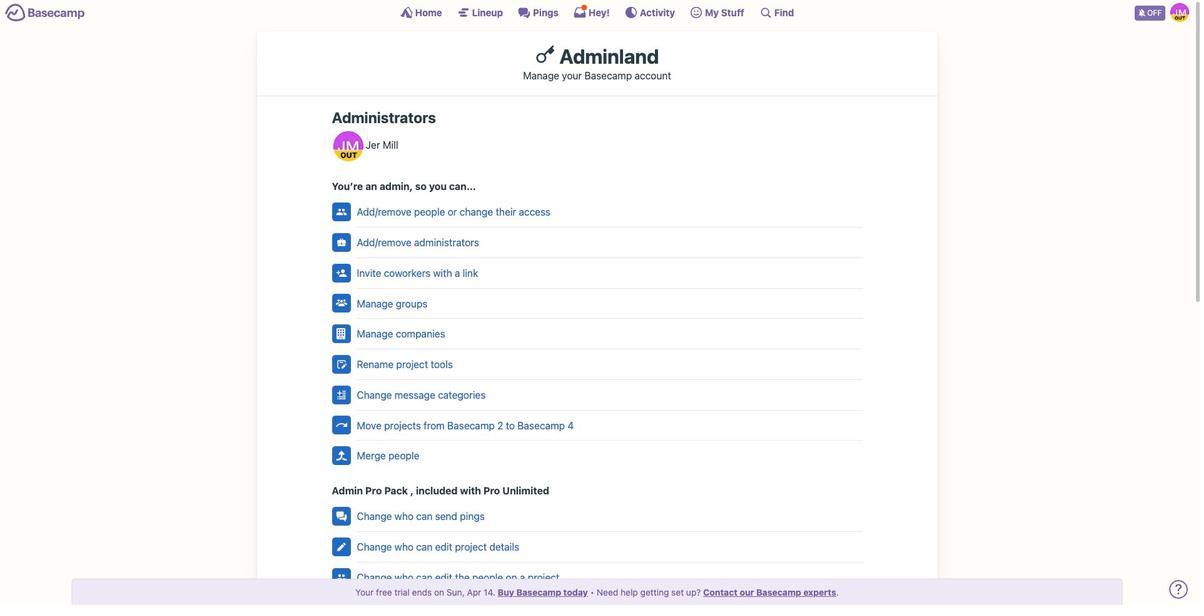 Task type: describe. For each thing, give the bounding box(es) containing it.
1 horizontal spatial jer mill image
[[1171, 3, 1189, 22]]



Task type: vqa. For each thing, say whether or not it's contained in the screenshot.
Terry Turtle image
no



Task type: locate. For each thing, give the bounding box(es) containing it.
main element
[[0, 0, 1194, 24]]

0 vertical spatial jer mill image
[[1171, 3, 1189, 22]]

keyboard shortcut: ⌘ + / image
[[760, 6, 772, 19]]

switch accounts image
[[5, 3, 85, 23]]

jer mill image
[[1171, 3, 1189, 22], [333, 132, 363, 162]]

1 vertical spatial jer mill image
[[333, 132, 363, 162]]

0 horizontal spatial jer mill image
[[333, 132, 363, 162]]



